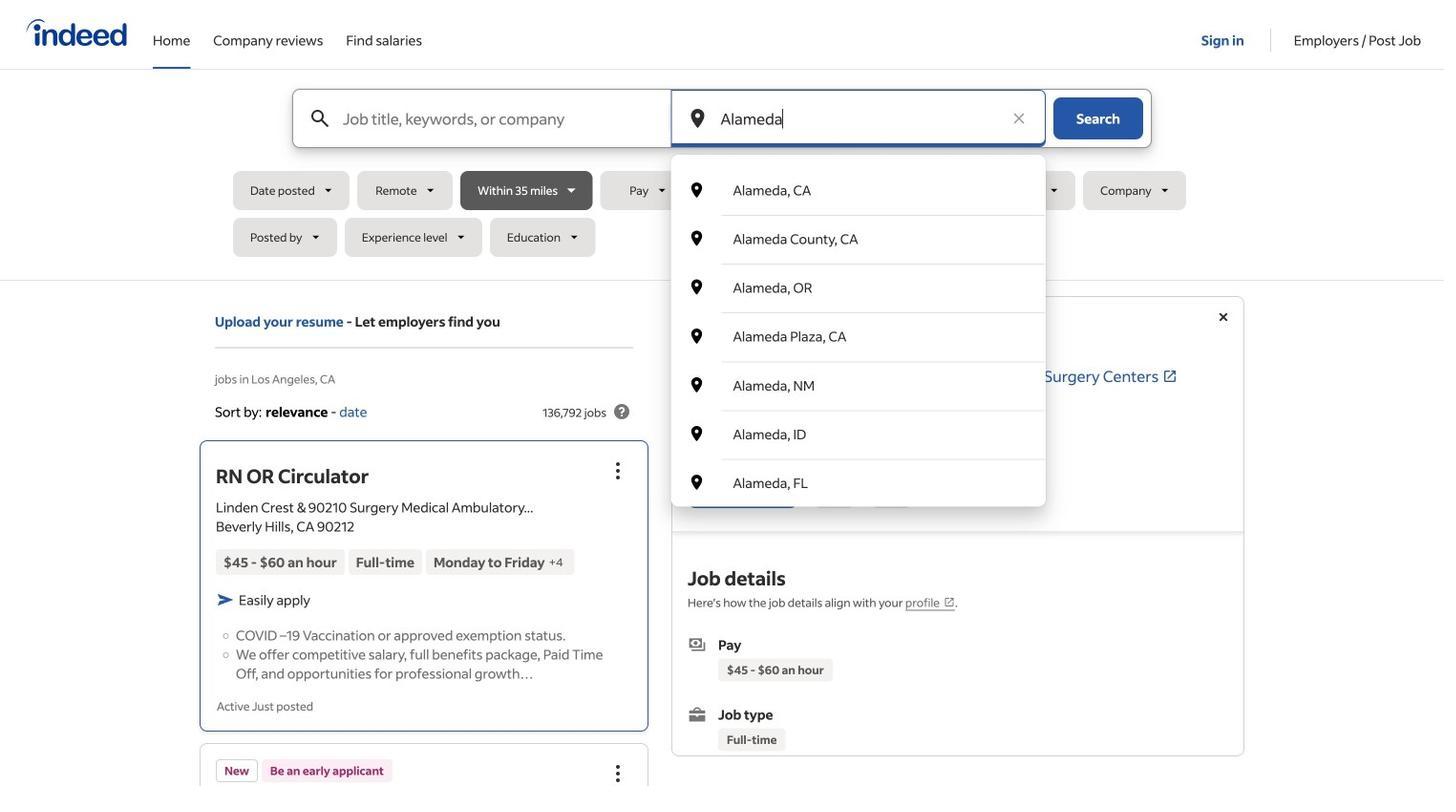 Task type: vqa. For each thing, say whether or not it's contained in the screenshot.
BY
no



Task type: describe. For each thing, give the bounding box(es) containing it.
job actions for rn or circulator is collapsed image
[[607, 459, 629, 482]]

job preferences (opens in a new window) image
[[944, 596, 955, 608]]

Edit location text field
[[717, 90, 1000, 147]]

clear location input image
[[1010, 109, 1029, 128]]

linden crest & 90210 surgery medical ambulatory surgery centers (opens in a new tab) image
[[1163, 369, 1178, 384]]



Task type: locate. For each thing, give the bounding box(es) containing it.
search suggestions list box
[[671, 166, 1046, 507]]

job actions for arena project manager is collapsed image
[[607, 762, 629, 785]]

search: Job title, keywords, or company text field
[[339, 90, 668, 147]]

close job details image
[[1212, 306, 1235, 329]]

None search field
[[233, 89, 1211, 507]]

help icon image
[[610, 400, 633, 423]]



